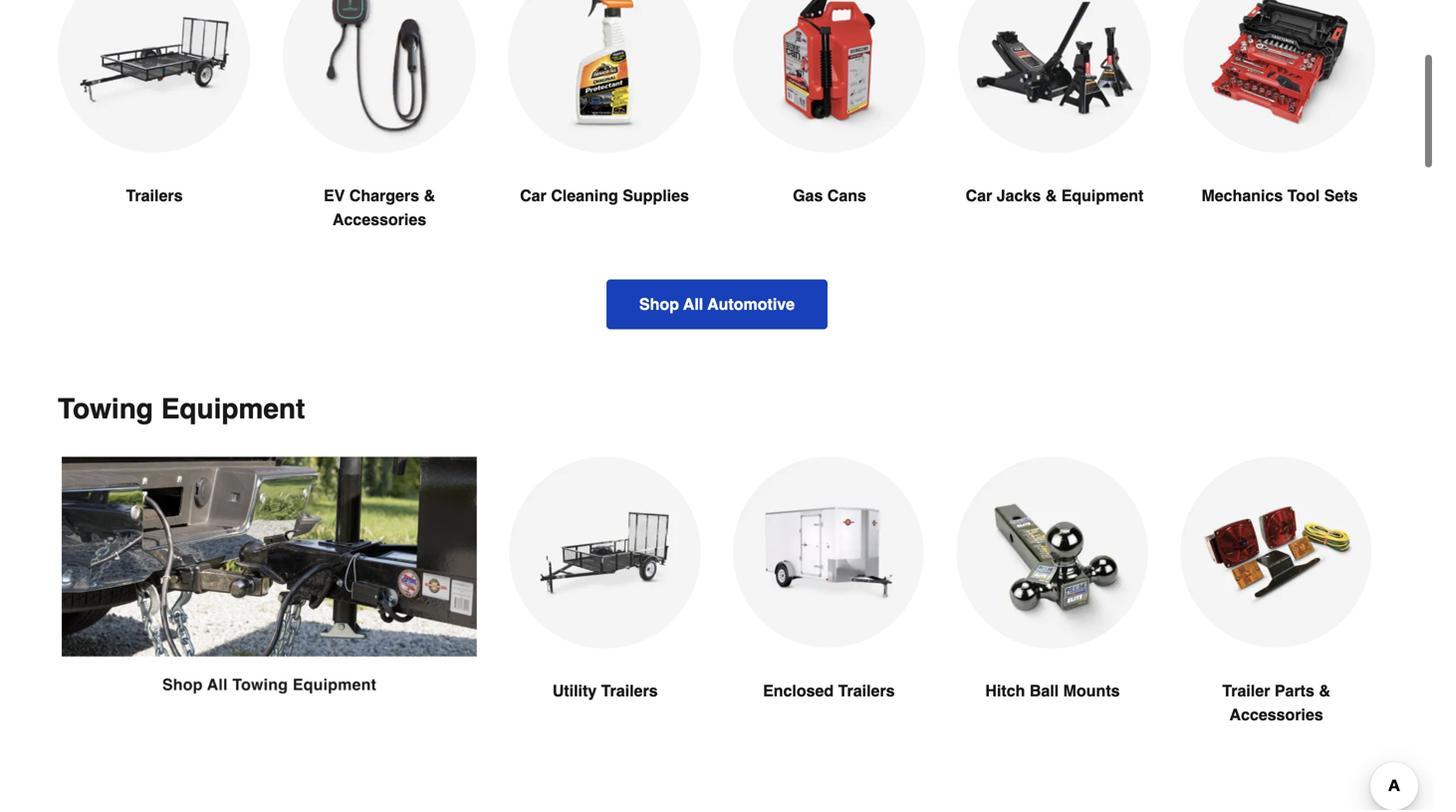 Task type: describe. For each thing, give the bounding box(es) containing it.
a red plastic gas can. image
[[733, 0, 927, 153]]

a black utility trailer with ramp. image for trailers
[[58, 0, 251, 153]]

all
[[684, 295, 704, 313]]

hitch ball mounts
[[986, 682, 1120, 700]]

car cleaning supplies
[[520, 186, 689, 205]]

0 horizontal spatial trailers
[[126, 186, 183, 205]]

mechanics
[[1202, 186, 1284, 205]]

1 vertical spatial equipment
[[161, 393, 305, 425]]

gas cans link
[[733, 0, 927, 256]]

chargers
[[349, 186, 419, 205]]

towing equipment
[[58, 393, 305, 425]]

1 horizontal spatial equipment
[[1062, 186, 1144, 205]]

& for jacks
[[1046, 186, 1057, 205]]

ev chargers & accessories
[[324, 186, 435, 229]]

mounts
[[1064, 682, 1120, 700]]

a trailer hitch triple-ball mount. image
[[957, 457, 1149, 649]]

hitch
[[986, 682, 1026, 700]]

car jacks & equipment
[[966, 186, 1144, 205]]

trailer
[[1223, 682, 1271, 700]]

mechanics tool sets
[[1202, 186, 1359, 205]]

accessories for parts
[[1230, 706, 1324, 724]]

enclosed trailers link
[[733, 457, 925, 751]]

a trailer hitch attaching a trailer to a pickup truck parked on a gravel driveway. image
[[62, 457, 478, 697]]

trailers link
[[58, 0, 251, 256]]

trailer parts & accessories link
[[1181, 457, 1373, 775]]

ev
[[324, 186, 345, 205]]

automotive
[[708, 295, 795, 313]]

parts
[[1275, 682, 1315, 700]]

a torin jack and a pair of jack stands. image
[[958, 0, 1152, 153]]

supplies
[[623, 186, 689, 205]]

utility
[[553, 682, 597, 700]]

a home electric vehicle charging station. image
[[283, 0, 476, 153]]

cleaning
[[551, 186, 619, 205]]



Task type: vqa. For each thing, say whether or not it's contained in the screenshot.
the right to
no



Task type: locate. For each thing, give the bounding box(es) containing it.
tool
[[1288, 186, 1320, 205]]

jacks
[[997, 186, 1041, 205]]

sets
[[1325, 186, 1359, 205]]

car jacks & equipment link
[[958, 0, 1152, 256]]

1 horizontal spatial a black utility trailer with ramp. image
[[509, 457, 701, 649]]

& right jacks on the top right of the page
[[1046, 186, 1057, 205]]

1 vertical spatial accessories
[[1230, 706, 1324, 724]]

towing
[[58, 393, 153, 425]]

ball
[[1030, 682, 1059, 700]]

2 horizontal spatial &
[[1320, 682, 1331, 700]]

car left jacks on the top right of the page
[[966, 186, 993, 205]]

0 vertical spatial accessories
[[333, 210, 427, 229]]

1 horizontal spatial trailers
[[601, 682, 658, 700]]

equipment
[[1062, 186, 1144, 205], [161, 393, 305, 425]]

trailers for utility trailers
[[601, 682, 658, 700]]

1 horizontal spatial &
[[1046, 186, 1057, 205]]

accessories inside ev chargers & accessories
[[333, 210, 427, 229]]

a spray bottle of armor all protectant. image
[[508, 0, 701, 153]]

&
[[424, 186, 435, 205], [1046, 186, 1057, 205], [1320, 682, 1331, 700]]

0 horizontal spatial a black utility trailer with ramp. image
[[58, 0, 251, 153]]

shop
[[640, 295, 679, 313]]

gas cans
[[793, 186, 867, 205]]

0 horizontal spatial car
[[520, 186, 547, 205]]

shop all automotive
[[640, 295, 795, 313]]

0 vertical spatial equipment
[[1062, 186, 1144, 205]]

mechanics tool sets link
[[1184, 0, 1377, 256]]

a craftsman mechanics tool set. image
[[1184, 0, 1377, 153]]

& for chargers
[[424, 186, 435, 205]]

car for car cleaning supplies
[[520, 186, 547, 205]]

0 horizontal spatial equipment
[[161, 393, 305, 425]]

accessories down parts
[[1230, 706, 1324, 724]]

car left cleaning
[[520, 186, 547, 205]]

0 vertical spatial a black utility trailer with ramp. image
[[58, 0, 251, 153]]

ev chargers & accessories link
[[283, 0, 476, 279]]

a trailer brake and turn signal light kit. image
[[1181, 457, 1373, 649]]

a white enclosed trailer. image
[[733, 457, 925, 649]]

a black utility trailer with ramp. image for utility trailers
[[509, 457, 701, 649]]

utility trailers
[[553, 682, 658, 700]]

1 car from the left
[[520, 186, 547, 205]]

gas
[[793, 186, 823, 205]]

1 vertical spatial a black utility trailer with ramp. image
[[509, 457, 701, 649]]

accessories inside trailer parts & accessories
[[1230, 706, 1324, 724]]

& for parts
[[1320, 682, 1331, 700]]

1 horizontal spatial car
[[966, 186, 993, 205]]

accessories
[[333, 210, 427, 229], [1230, 706, 1324, 724]]

& right parts
[[1320, 682, 1331, 700]]

0 horizontal spatial &
[[424, 186, 435, 205]]

car for car jacks & equipment
[[966, 186, 993, 205]]

trailers
[[126, 186, 183, 205], [601, 682, 658, 700], [839, 682, 895, 700]]

& right chargers on the top
[[424, 186, 435, 205]]

car
[[520, 186, 547, 205], [966, 186, 993, 205]]

& inside ev chargers & accessories
[[424, 186, 435, 205]]

enclosed trailers
[[763, 682, 895, 700]]

enclosed
[[763, 682, 834, 700]]

car cleaning supplies link
[[508, 0, 701, 256]]

trailers for enclosed trailers
[[839, 682, 895, 700]]

car inside 'link'
[[520, 186, 547, 205]]

utility trailers link
[[509, 457, 701, 751]]

0 horizontal spatial accessories
[[333, 210, 427, 229]]

trailer parts & accessories
[[1223, 682, 1331, 724]]

& inside trailer parts & accessories
[[1320, 682, 1331, 700]]

shop all automotive link
[[607, 279, 828, 329]]

accessories for chargers
[[333, 210, 427, 229]]

a black utility trailer with ramp. image
[[58, 0, 251, 153], [509, 457, 701, 649]]

2 car from the left
[[966, 186, 993, 205]]

1 horizontal spatial accessories
[[1230, 706, 1324, 724]]

2 horizontal spatial trailers
[[839, 682, 895, 700]]

hitch ball mounts link
[[957, 457, 1149, 751]]

cans
[[828, 186, 867, 205]]

accessories down chargers on the top
[[333, 210, 427, 229]]



